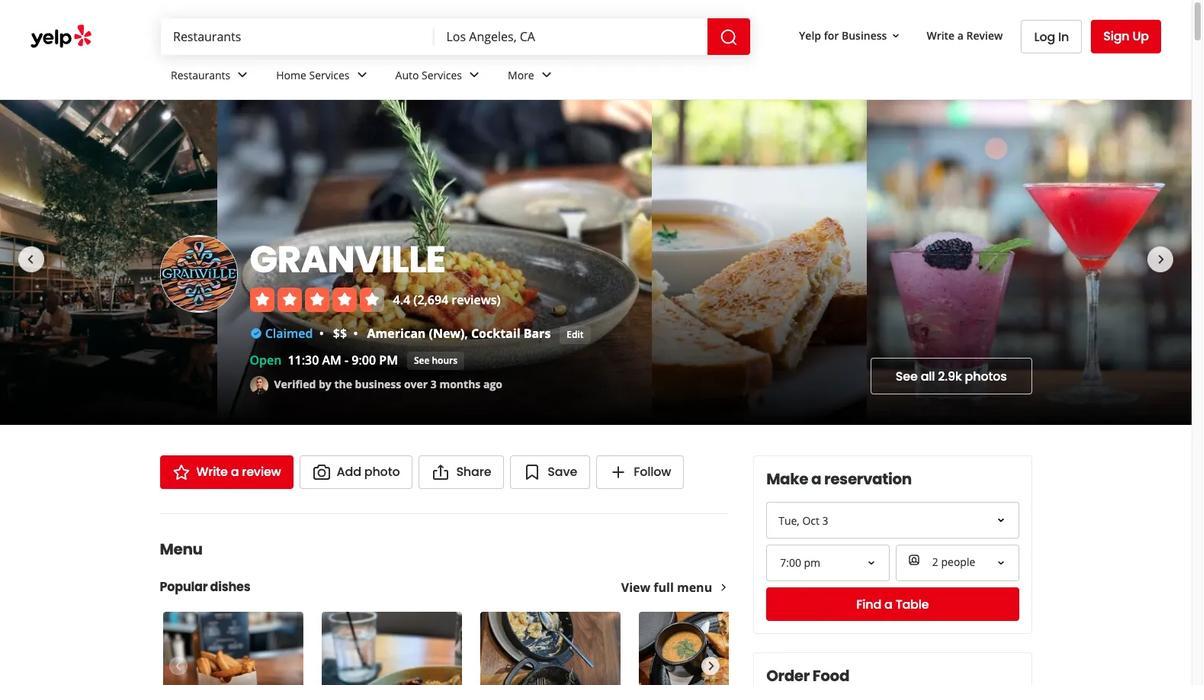 Task type: locate. For each thing, give the bounding box(es) containing it.
restaurants link
[[159, 55, 264, 99]]

24 chevron down v2 image right restaurants
[[234, 66, 252, 84]]

24 chevron down v2 image inside home services link
[[353, 66, 371, 84]]

a left review at the left bottom of page
[[231, 463, 239, 481]]

previous image
[[21, 250, 40, 268]]

view full menu link
[[621, 579, 729, 596]]

1 vertical spatial see
[[896, 367, 918, 385]]

services
[[309, 68, 350, 82], [422, 68, 462, 82]]

None field
[[173, 28, 422, 45], [447, 28, 696, 45], [768, 546, 889, 580], [768, 546, 889, 580]]

2.9k
[[938, 367, 962, 385]]

restaurants
[[171, 68, 231, 82]]

by
[[319, 377, 332, 391]]

add photo link
[[299, 455, 413, 489]]

auto services
[[396, 68, 462, 82]]

photo of granville - west hollywood, ca, us. interior image
[[0, 100, 217, 425]]

a for review
[[231, 463, 239, 481]]

24 chevron down v2 image inside restaurants link
[[234, 66, 252, 84]]

grilled cheese dipper image
[[639, 612, 779, 685]]

0 horizontal spatial 24 chevron down v2 image
[[465, 66, 484, 84]]

0 horizontal spatial 24 chevron down v2 image
[[234, 66, 252, 84]]

$$
[[333, 325, 347, 341]]

months
[[440, 377, 481, 391]]

write for write a review
[[927, 28, 955, 42]]

24 chevron down v2 image for restaurants
[[234, 66, 252, 84]]

review
[[242, 463, 281, 481]]

a for reservation
[[812, 468, 822, 490]]

0 vertical spatial write
[[927, 28, 955, 42]]

verified
[[274, 377, 316, 391]]

a
[[958, 28, 964, 42], [231, 463, 239, 481], [812, 468, 822, 490], [885, 595, 893, 613]]

sign up link
[[1092, 20, 1162, 53]]

sign up
[[1104, 27, 1150, 45]]

1 horizontal spatial write
[[927, 28, 955, 42]]

16 claim filled v2 image
[[250, 327, 262, 339]]

(2,694 reviews) link
[[414, 291, 501, 308]]

0 horizontal spatial services
[[309, 68, 350, 82]]

log
[[1035, 28, 1056, 45]]

auto services link
[[383, 55, 496, 99]]

0 vertical spatial see
[[414, 354, 430, 367]]

see for see all 2.9k photos
[[896, 367, 918, 385]]

1 horizontal spatial 24 chevron down v2 image
[[353, 66, 371, 84]]

1 horizontal spatial see
[[896, 367, 918, 385]]

review
[[967, 28, 1003, 42]]

1 photo of granville - west hollywood, ca, us. image from the left
[[217, 100, 652, 425]]

add
[[337, 463, 361, 481]]

edit
[[567, 328, 584, 341]]

24 chevron down v2 image inside more link
[[538, 66, 556, 84]]

a right 'find'
[[885, 595, 893, 613]]

see
[[414, 354, 430, 367], [896, 367, 918, 385]]

business categories element
[[159, 55, 1162, 99]]

a left the review
[[958, 28, 964, 42]]

previous image
[[169, 657, 186, 675]]

cocktail bars link
[[471, 325, 551, 341]]

see all 2.9k photos link
[[871, 358, 1032, 394]]

11:30
[[288, 352, 319, 368]]

all
[[921, 367, 935, 385]]

-
[[345, 352, 349, 368]]

0 horizontal spatial see
[[414, 354, 430, 367]]

2 24 chevron down v2 image from the left
[[538, 66, 556, 84]]

None search field
[[161, 18, 754, 55]]

add photo
[[337, 463, 400, 481]]

business
[[355, 377, 401, 391]]

log in
[[1035, 28, 1070, 45]]

Find text field
[[173, 28, 422, 45]]

yelp
[[799, 28, 822, 42]]

24 chevron down v2 image for home services
[[353, 66, 371, 84]]

write
[[927, 28, 955, 42], [196, 463, 228, 481]]

see left hours
[[414, 354, 430, 367]]

1 horizontal spatial services
[[422, 68, 462, 82]]

a inside write a review link
[[958, 28, 964, 42]]

see hours link
[[407, 352, 465, 370]]

american
[[367, 325, 426, 341]]

1 horizontal spatial 24 chevron down v2 image
[[538, 66, 556, 84]]

sign
[[1104, 27, 1130, 45]]

write a review link
[[921, 22, 1010, 49]]

up
[[1133, 27, 1150, 45]]

2 24 chevron down v2 image from the left
[[353, 66, 371, 84]]

3
[[431, 377, 437, 391]]

a right make
[[812, 468, 822, 490]]

claimed
[[265, 325, 313, 341]]

see left all
[[896, 367, 918, 385]]

in
[[1059, 28, 1070, 45]]

1 vertical spatial write
[[196, 463, 228, 481]]

24 chevron down v2 image left auto
[[353, 66, 371, 84]]

make a reservation
[[767, 468, 912, 490]]

24 chevron down v2 image for more
[[538, 66, 556, 84]]

write left the review
[[927, 28, 955, 42]]

a inside write a review link
[[231, 463, 239, 481]]

photo of granville - west hollywood, ca, us. image
[[217, 100, 652, 425], [652, 100, 867, 425], [867, 100, 1192, 425]]

write right 24 star v2 icon on the left of the page
[[196, 463, 228, 481]]

see for see hours
[[414, 354, 430, 367]]

24 chevron down v2 image right more
[[538, 66, 556, 84]]

a inside find a table link
[[885, 595, 893, 613]]

1 services from the left
[[309, 68, 350, 82]]

24 chevron down v2 image
[[465, 66, 484, 84], [538, 66, 556, 84]]

services right home
[[309, 68, 350, 82]]

24 chevron down v2 image right auto services
[[465, 66, 484, 84]]

24 chevron down v2 image
[[234, 66, 252, 84], [353, 66, 371, 84]]

next image
[[703, 657, 719, 675]]

write a review link
[[160, 455, 293, 489]]

services for auto services
[[422, 68, 462, 82]]

photos
[[965, 367, 1007, 385]]

services right auto
[[422, 68, 462, 82]]

spicy pasta image
[[322, 612, 462, 685]]

0 horizontal spatial write
[[196, 463, 228, 481]]

3 photo of granville - west hollywood, ca, us. image from the left
[[867, 100, 1192, 425]]

24 chevron down v2 image inside the auto services link
[[465, 66, 484, 84]]

dishes
[[210, 578, 251, 596]]

follow
[[634, 463, 671, 481]]

home services
[[276, 68, 350, 82]]

2 services from the left
[[422, 68, 462, 82]]

search image
[[720, 28, 738, 46]]

1 24 chevron down v2 image from the left
[[234, 66, 252, 84]]

24 share v2 image
[[432, 463, 450, 481]]

american (new) , cocktail bars
[[367, 325, 551, 341]]

yelp for business
[[799, 28, 887, 42]]

1 24 chevron down v2 image from the left
[[465, 66, 484, 84]]

menu
[[160, 539, 203, 560]]



Task type: describe. For each thing, give the bounding box(es) containing it.
pm
[[379, 352, 398, 368]]

full
[[654, 579, 674, 596]]

log in link
[[1022, 20, 1083, 53]]

share button
[[419, 455, 504, 489]]

popular
[[160, 578, 208, 596]]

share
[[456, 463, 491, 481]]

popular dishes
[[160, 578, 251, 596]]

open 11:30 am - 9:00 pm
[[250, 352, 398, 368]]

16 chevron down v2 image
[[891, 30, 903, 42]]

bars
[[524, 325, 551, 341]]

write for write a review
[[196, 463, 228, 481]]

cocktail
[[471, 325, 521, 341]]

reviews)
[[452, 291, 501, 308]]

hours
[[432, 354, 458, 367]]

save button
[[511, 455, 591, 489]]

(2,694
[[414, 291, 449, 308]]

follow button
[[597, 455, 684, 489]]

yelp for business button
[[793, 22, 909, 49]]

24 add v2 image
[[610, 463, 628, 481]]

find a table
[[857, 595, 929, 613]]

24 star v2 image
[[172, 463, 190, 481]]

see hours
[[414, 354, 458, 367]]

,
[[465, 325, 468, 341]]

photo
[[364, 463, 400, 481]]

save
[[548, 463, 578, 481]]

view
[[621, 579, 651, 596]]

services for home services
[[309, 68, 350, 82]]

(new)
[[429, 325, 465, 341]]

4.4 star rating image
[[250, 287, 384, 312]]

table
[[896, 595, 929, 613]]

none field the near
[[447, 28, 696, 45]]

4.4
[[393, 291, 411, 308]]

Select a date text field
[[767, 502, 1020, 539]]

american (new) link
[[367, 325, 465, 341]]

more link
[[496, 55, 568, 99]]

ago
[[484, 377, 503, 391]]

a for table
[[885, 595, 893, 613]]

4.4 (2,694 reviews)
[[393, 291, 501, 308]]

2 photo of granville - west hollywood, ca, us. image from the left
[[652, 100, 867, 425]]

thick-cut pork chop image
[[163, 612, 303, 685]]

9:00
[[352, 352, 376, 368]]

view full menu
[[621, 579, 713, 596]]

write a review
[[196, 463, 281, 481]]

Near text field
[[447, 28, 696, 45]]

am
[[322, 352, 342, 368]]

a for review
[[958, 28, 964, 42]]

the
[[334, 377, 352, 391]]

find a table link
[[767, 587, 1020, 621]]

business
[[842, 28, 887, 42]]

next image
[[1153, 250, 1171, 268]]

reservation
[[825, 468, 912, 490]]

auto
[[396, 68, 419, 82]]

write a review
[[927, 28, 1003, 42]]

home
[[276, 68, 307, 82]]

none field find
[[173, 28, 422, 45]]

verified by the business over 3 months ago
[[274, 377, 503, 391]]

menu
[[677, 579, 713, 596]]

see all 2.9k photos
[[896, 367, 1007, 385]]

24 chevron down v2 image for auto services
[[465, 66, 484, 84]]

24 camera v2 image
[[312, 463, 331, 481]]

menu element
[[135, 513, 782, 685]]

wagyu beef stroganoff image
[[480, 612, 621, 685]]

24 save outline v2 image
[[524, 463, 542, 481]]

more
[[508, 68, 535, 82]]

14 chevron right outline image
[[719, 582, 729, 593]]

find
[[857, 595, 882, 613]]

for
[[824, 28, 839, 42]]

home services link
[[264, 55, 383, 99]]

open
[[250, 352, 282, 368]]

edit button
[[560, 326, 591, 344]]

make
[[767, 468, 809, 490]]

over
[[404, 377, 428, 391]]

granville
[[250, 234, 446, 285]]



Task type: vqa. For each thing, say whether or not it's contained in the screenshot.
GRILLED CHEESE DIPPER image
yes



